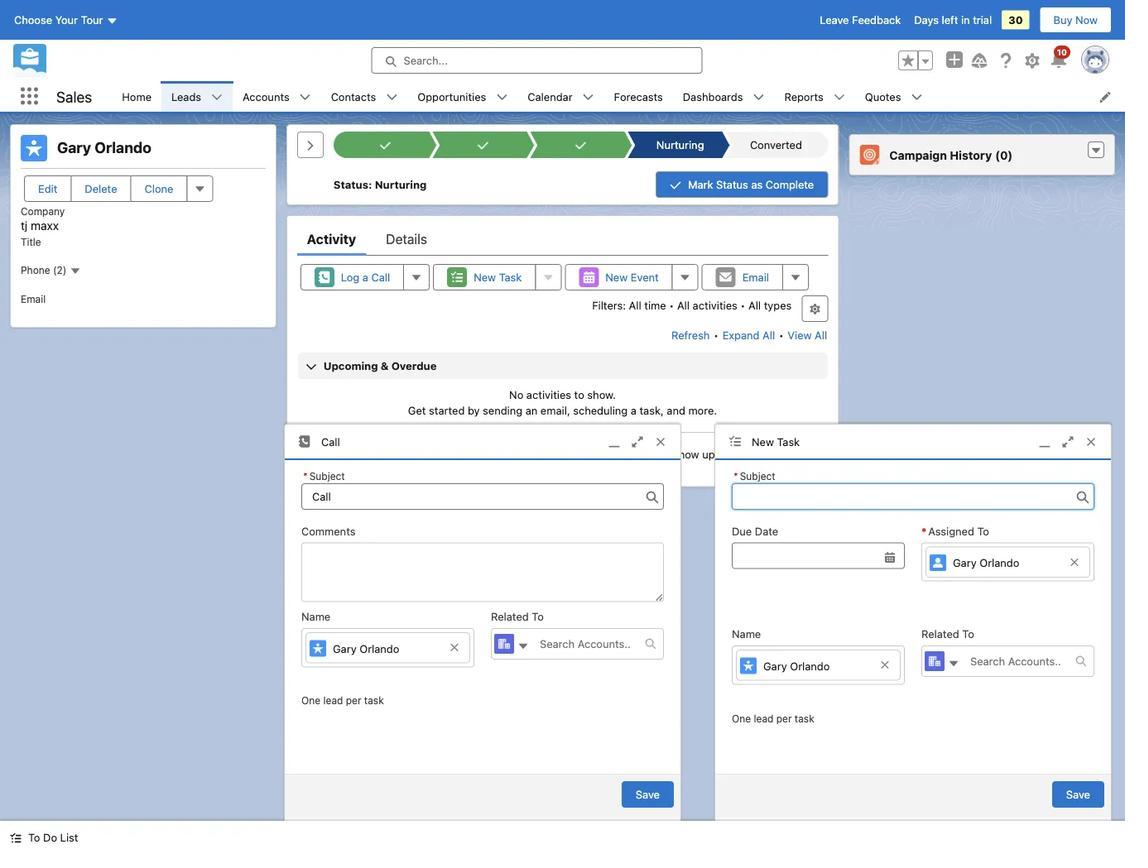 Task type: describe. For each thing, give the bounding box(es) containing it.
lead image
[[21, 135, 47, 161]]

forecasts
[[614, 90, 663, 103]]

lead for new task
[[754, 713, 774, 724]]

converted link
[[733, 132, 820, 158]]

buy now button
[[1040, 7, 1112, 33]]

no for past
[[382, 448, 396, 460]]

leads list item
[[162, 81, 233, 112]]

choose
[[14, 14, 52, 26]]

text default image for quotes
[[911, 92, 923, 103]]

gary orlando link for call
[[306, 633, 470, 664]]

related for call
[[491, 611, 529, 623]]

all right "view"
[[815, 329, 828, 342]]

task inside dialog
[[777, 436, 800, 448]]

new task button
[[433, 264, 536, 291]]

get
[[408, 405, 426, 417]]

all right expand
[[763, 329, 775, 342]]

no for activities
[[509, 388, 524, 401]]

save button for call
[[622, 782, 674, 808]]

&
[[381, 360, 389, 372]]

all right "time" on the right of the page
[[677, 299, 690, 311]]

new inside dialog
[[752, 436, 774, 448]]

tour
[[81, 14, 103, 26]]

now
[[1076, 14, 1098, 26]]

no past activity. past meetings and tasks marked as done show up here.
[[382, 448, 744, 460]]

leads link
[[162, 81, 211, 112]]

30
[[1009, 14, 1023, 26]]

filters: all time • all activities • all types
[[592, 299, 792, 311]]

reports
[[785, 90, 824, 103]]

quotes list item
[[855, 81, 933, 112]]

• left expand
[[714, 329, 719, 342]]

as inside button
[[752, 178, 763, 191]]

expand all button
[[722, 322, 776, 349]]

name for call
[[301, 611, 331, 623]]

task inside button
[[499, 271, 522, 284]]

one for call
[[301, 695, 321, 707]]

new task inside dialog
[[752, 436, 800, 448]]

calendar
[[528, 90, 573, 103]]

campaign history (0)
[[890, 148, 1013, 162]]

buy now
[[1054, 14, 1098, 26]]

calendar link
[[518, 81, 583, 112]]

edit button
[[24, 176, 72, 202]]

to right assigned at bottom right
[[978, 525, 990, 538]]

left
[[942, 14, 959, 26]]

forecasts link
[[604, 81, 673, 112]]

refresh
[[672, 329, 710, 342]]

(2)
[[53, 264, 67, 276]]

mark
[[688, 178, 713, 191]]

nurturing inside path options list box
[[657, 139, 704, 151]]

subject for call
[[309, 470, 345, 482]]

orlando for gary orlando link to the right
[[980, 557, 1020, 569]]

text default image inside call dialog
[[645, 639, 657, 650]]

marked
[[590, 448, 628, 460]]

title
[[21, 236, 41, 247]]

no activities to show. get started by sending an email, scheduling a task, and more.
[[408, 388, 717, 417]]

view all link
[[787, 322, 828, 349]]

delete
[[85, 183, 117, 195]]

a inside no activities to show. get started by sending an email, scheduling a task, and more.
[[631, 405, 637, 417]]

details
[[386, 231, 427, 247]]

show
[[673, 448, 700, 460]]

assigned to
[[929, 525, 990, 538]]

log a call button
[[300, 264, 404, 291]]

choose your tour button
[[13, 7, 119, 33]]

(0)
[[996, 148, 1013, 162]]

opportunities link
[[408, 81, 496, 112]]

save for call
[[636, 789, 660, 801]]

gary orlando link for new task
[[736, 650, 901, 681]]

accounts
[[243, 90, 290, 103]]

dashboards list item
[[673, 81, 775, 112]]

new for new task button
[[474, 271, 496, 284]]

activity
[[307, 231, 356, 247]]

1 vertical spatial email
[[21, 293, 46, 305]]

2 horizontal spatial gary orlando link
[[926, 547, 1091, 578]]

phone
[[21, 264, 50, 276]]

text default image for leads
[[211, 92, 223, 103]]

save for new task
[[1067, 789, 1091, 801]]

to do list
[[28, 832, 78, 844]]

tasks
[[561, 448, 587, 460]]

activities inside no activities to show. get started by sending an email, scheduling a task, and more.
[[527, 388, 571, 401]]

activity link
[[307, 223, 356, 256]]

status inside button
[[716, 178, 749, 191]]

email button
[[702, 264, 784, 291]]

edit
[[38, 183, 57, 195]]

your
[[55, 14, 78, 26]]

task for call
[[364, 695, 384, 707]]

call inside button
[[371, 271, 390, 284]]

assigned
[[929, 525, 975, 538]]

scheduling
[[573, 405, 628, 417]]

save button for new task
[[1052, 782, 1105, 808]]

orlando for gary orlando link in call dialog
[[360, 643, 399, 655]]

show.
[[587, 388, 616, 401]]

home
[[122, 90, 152, 103]]

company
[[21, 206, 65, 217]]

* for new task
[[734, 470, 738, 482]]

an
[[526, 405, 538, 417]]

text default image for accounts
[[300, 92, 311, 103]]

lead for call
[[323, 695, 343, 707]]

due date
[[732, 525, 779, 538]]

converted
[[750, 139, 803, 151]]

Related To text field
[[961, 647, 1076, 677]]

quotes link
[[855, 81, 911, 112]]

gary for gary orlando link in call dialog
[[333, 643, 357, 655]]

search...
[[404, 54, 448, 67]]

related to for call
[[491, 611, 544, 623]]

task for new task
[[795, 713, 815, 724]]

• left "view"
[[779, 329, 784, 342]]

opportunities list item
[[408, 81, 518, 112]]

accounts link
[[233, 81, 300, 112]]

phone (2) button
[[21, 264, 81, 277]]

days left in trial
[[914, 14, 992, 26]]

date
[[755, 525, 779, 538]]

a inside log a call button
[[363, 271, 368, 284]]

home link
[[112, 81, 162, 112]]

gary orlando inside call dialog
[[333, 643, 399, 655]]

more.
[[689, 405, 717, 417]]

email inside button
[[743, 271, 769, 284]]

Comments text field
[[301, 543, 664, 603]]

quotes
[[865, 90, 901, 103]]

upcoming & overdue button
[[298, 353, 828, 379]]

new for new event button
[[606, 271, 628, 284]]

accounts image
[[925, 652, 945, 672]]

to
[[574, 388, 585, 401]]

related to for new task
[[922, 628, 975, 641]]

0 horizontal spatial as
[[631, 448, 642, 460]]

new task inside button
[[474, 271, 522, 284]]

leave feedback link
[[820, 14, 901, 26]]

details link
[[386, 223, 427, 256]]



Task type: locate. For each thing, give the bounding box(es) containing it.
tab list
[[297, 223, 828, 256]]

1 horizontal spatial name
[[732, 628, 761, 641]]

email up "types"
[[743, 271, 769, 284]]

1 horizontal spatial related
[[922, 628, 960, 641]]

accounts image
[[494, 634, 514, 654]]

0 vertical spatial call
[[371, 271, 390, 284]]

1 vertical spatial a
[[631, 405, 637, 417]]

related up accounts image
[[491, 611, 529, 623]]

past
[[465, 448, 487, 460]]

one lead per task inside new task dialog
[[732, 713, 815, 724]]

0 vertical spatial task
[[364, 695, 384, 707]]

and right task,
[[667, 405, 686, 417]]

new inside button
[[606, 271, 628, 284]]

search... button
[[371, 47, 703, 74]]

new task dialog
[[715, 424, 1112, 822]]

* up comments
[[303, 470, 308, 482]]

name for new task
[[732, 628, 761, 641]]

1 horizontal spatial no
[[509, 388, 524, 401]]

no inside no activities to show. get started by sending an email, scheduling a task, and more.
[[509, 388, 524, 401]]

1 horizontal spatial nurturing
[[657, 139, 704, 151]]

task
[[364, 695, 384, 707], [795, 713, 815, 724]]

days
[[914, 14, 939, 26]]

subject for new task
[[740, 470, 776, 482]]

1 horizontal spatial new
[[606, 271, 628, 284]]

0 vertical spatial task
[[499, 271, 522, 284]]

text default image inside quotes list item
[[911, 92, 923, 103]]

nurturing up mark
[[657, 139, 704, 151]]

0 horizontal spatial task
[[364, 695, 384, 707]]

started
[[429, 405, 465, 417]]

0 horizontal spatial name
[[301, 611, 331, 623]]

up
[[702, 448, 715, 460]]

subject inside call dialog
[[309, 470, 345, 482]]

0 horizontal spatial new
[[474, 271, 496, 284]]

leave
[[820, 14, 849, 26]]

one lead per task for call
[[301, 695, 384, 707]]

0 horizontal spatial per
[[346, 695, 361, 707]]

meetings
[[490, 448, 536, 460]]

company tj maxx title
[[21, 206, 65, 247]]

subject inside new task dialog
[[740, 470, 776, 482]]

1 horizontal spatial save button
[[1052, 782, 1105, 808]]

a right log at top
[[363, 271, 368, 284]]

1 horizontal spatial call
[[371, 271, 390, 284]]

clone
[[145, 183, 173, 195]]

0 vertical spatial and
[[667, 405, 686, 417]]

types
[[764, 299, 792, 311]]

view
[[788, 329, 812, 342]]

and left tasks
[[539, 448, 558, 460]]

1 horizontal spatial task
[[795, 713, 815, 724]]

task
[[499, 271, 522, 284], [777, 436, 800, 448]]

0 horizontal spatial subject
[[309, 470, 345, 482]]

1 vertical spatial task
[[795, 713, 815, 724]]

0 vertical spatial a
[[363, 271, 368, 284]]

1 horizontal spatial save
[[1067, 789, 1091, 801]]

nurturing right :
[[375, 178, 427, 191]]

mark status as complete
[[688, 178, 814, 191]]

1 status from the left
[[334, 178, 369, 191]]

task,
[[640, 405, 664, 417]]

status right mark
[[716, 178, 749, 191]]

0 horizontal spatial status
[[334, 178, 369, 191]]

1 horizontal spatial status
[[716, 178, 749, 191]]

in
[[961, 14, 970, 26]]

0 horizontal spatial new task
[[474, 271, 522, 284]]

0 vertical spatial no
[[509, 388, 524, 401]]

1 horizontal spatial related to
[[922, 628, 975, 641]]

text default image inside reports list item
[[834, 92, 845, 103]]

feedback
[[852, 14, 901, 26]]

1 * subject from the left
[[303, 470, 345, 482]]

maxx
[[31, 218, 59, 232]]

refresh button
[[671, 322, 711, 349]]

0 horizontal spatial activities
[[527, 388, 571, 401]]

nurturing link
[[635, 132, 722, 158]]

1 horizontal spatial email
[[743, 271, 769, 284]]

1 vertical spatial nurturing
[[375, 178, 427, 191]]

no left past
[[382, 448, 396, 460]]

0 horizontal spatial save
[[636, 789, 660, 801]]

comments
[[301, 525, 356, 538]]

0 horizontal spatial save button
[[622, 782, 674, 808]]

0 horizontal spatial and
[[539, 448, 558, 460]]

1 horizontal spatial one
[[732, 713, 751, 724]]

1 vertical spatial new task
[[752, 436, 800, 448]]

save button inside call dialog
[[622, 782, 674, 808]]

reports link
[[775, 81, 834, 112]]

0 horizontal spatial one
[[301, 695, 321, 707]]

0 vertical spatial email
[[743, 271, 769, 284]]

contacts list item
[[321, 81, 408, 112]]

orlando inside call dialog
[[360, 643, 399, 655]]

gary orlando link inside call dialog
[[306, 633, 470, 664]]

None text field
[[301, 484, 664, 510], [732, 484, 1095, 510], [732, 543, 905, 569], [301, 484, 664, 510], [732, 484, 1095, 510], [732, 543, 905, 569]]

all left "time" on the right of the page
[[629, 299, 642, 311]]

1 horizontal spatial as
[[752, 178, 763, 191]]

save button
[[622, 782, 674, 808], [1052, 782, 1105, 808]]

0 vertical spatial new task
[[474, 271, 522, 284]]

10
[[1057, 47, 1067, 57]]

text default image for opportunities
[[496, 92, 508, 103]]

related inside call dialog
[[491, 611, 529, 623]]

email
[[743, 271, 769, 284], [21, 293, 46, 305]]

save inside new task dialog
[[1067, 789, 1091, 801]]

1 vertical spatial per
[[777, 713, 792, 724]]

as left complete
[[752, 178, 763, 191]]

1 horizontal spatial *
[[734, 470, 738, 482]]

* subject inside new task dialog
[[734, 470, 776, 482]]

1 vertical spatial activities
[[527, 388, 571, 401]]

0 horizontal spatial nurturing
[[375, 178, 427, 191]]

group
[[899, 51, 933, 70]]

1 vertical spatial one lead per task
[[732, 713, 815, 724]]

save
[[636, 789, 660, 801], [1067, 789, 1091, 801]]

here.
[[718, 448, 744, 460]]

save button inside new task dialog
[[1052, 782, 1105, 808]]

1 horizontal spatial one lead per task
[[732, 713, 815, 724]]

1 vertical spatial name
[[732, 628, 761, 641]]

refresh • expand all • view all
[[672, 329, 828, 342]]

0 vertical spatial related to
[[491, 611, 544, 623]]

* left assigned at bottom right
[[922, 525, 927, 538]]

gary for gary orlando link to the right
[[953, 557, 977, 569]]

one lead per task for new task
[[732, 713, 815, 724]]

per for new task
[[777, 713, 792, 724]]

trial
[[973, 14, 992, 26]]

overdue
[[391, 360, 437, 372]]

no up sending
[[509, 388, 524, 401]]

text default image inside dashboards list item
[[753, 92, 765, 103]]

related to inside new task dialog
[[922, 628, 975, 641]]

1 vertical spatial as
[[631, 448, 642, 460]]

reports list item
[[775, 81, 855, 112]]

expand
[[723, 329, 760, 342]]

text default image inside contacts list item
[[386, 92, 398, 103]]

text default image
[[753, 92, 765, 103], [834, 92, 845, 103], [69, 266, 81, 277], [645, 639, 657, 650], [1076, 656, 1087, 668], [948, 659, 960, 670]]

related
[[491, 611, 529, 623], [922, 628, 960, 641]]

1 vertical spatial related to
[[922, 628, 975, 641]]

to up related to text field
[[963, 628, 975, 641]]

subject down here.
[[740, 470, 776, 482]]

per inside new task dialog
[[777, 713, 792, 724]]

text default image
[[211, 92, 223, 103], [300, 92, 311, 103], [386, 92, 398, 103], [496, 92, 508, 103], [583, 92, 594, 103], [911, 92, 923, 103], [1091, 145, 1102, 157], [518, 641, 529, 653], [10, 833, 22, 844]]

related to inside call dialog
[[491, 611, 544, 623]]

text default image inside "accounts" list item
[[300, 92, 311, 103]]

task inside dialog
[[795, 713, 815, 724]]

activities up refresh button
[[693, 299, 738, 311]]

related to up accounts icon
[[922, 628, 975, 641]]

lead inside call dialog
[[323, 695, 343, 707]]

0 vertical spatial one lead per task
[[301, 695, 384, 707]]

call inside dialog
[[321, 436, 340, 448]]

* inside call dialog
[[303, 470, 308, 482]]

leave feedback
[[820, 14, 901, 26]]

activities up email,
[[527, 388, 571, 401]]

* subject up comments
[[303, 470, 345, 482]]

as left done
[[631, 448, 642, 460]]

and inside no activities to show. get started by sending an email, scheduling a task, and more.
[[667, 405, 686, 417]]

1 horizontal spatial a
[[631, 405, 637, 417]]

0 vertical spatial one
[[301, 695, 321, 707]]

0 vertical spatial related
[[491, 611, 529, 623]]

2 status from the left
[[716, 178, 749, 191]]

1 horizontal spatial * subject
[[734, 470, 776, 482]]

to do list button
[[0, 822, 88, 855]]

* subject for call
[[303, 470, 345, 482]]

:
[[369, 178, 372, 191]]

one inside call dialog
[[301, 695, 321, 707]]

1 horizontal spatial lead
[[754, 713, 774, 724]]

1 save from the left
[[636, 789, 660, 801]]

1 save button from the left
[[622, 782, 674, 808]]

0 horizontal spatial related to
[[491, 611, 544, 623]]

accounts list item
[[233, 81, 321, 112]]

text default image inside to do list button
[[10, 833, 22, 844]]

2 save from the left
[[1067, 789, 1091, 801]]

leads
[[171, 90, 201, 103]]

no
[[509, 388, 524, 401], [382, 448, 396, 460]]

one inside new task dialog
[[732, 713, 751, 724]]

one for new task
[[732, 713, 751, 724]]

log a call
[[341, 271, 390, 284]]

email,
[[541, 405, 570, 417]]

0 horizontal spatial one lead per task
[[301, 695, 384, 707]]

related inside new task dialog
[[922, 628, 960, 641]]

0 horizontal spatial * subject
[[303, 470, 345, 482]]

2 horizontal spatial *
[[922, 525, 927, 538]]

* subject down here.
[[734, 470, 776, 482]]

0 horizontal spatial email
[[21, 293, 46, 305]]

related for new task
[[922, 628, 960, 641]]

0 horizontal spatial a
[[363, 271, 368, 284]]

• right "time" on the right of the page
[[669, 299, 674, 311]]

1 vertical spatial lead
[[754, 713, 774, 724]]

call
[[371, 271, 390, 284], [321, 436, 340, 448]]

*
[[303, 470, 308, 482], [734, 470, 738, 482], [922, 525, 927, 538]]

1 vertical spatial one
[[732, 713, 751, 724]]

1 vertical spatial and
[[539, 448, 558, 460]]

text default image inside calendar list item
[[583, 92, 594, 103]]

list
[[112, 81, 1125, 112]]

tj
[[21, 218, 28, 232]]

0 horizontal spatial related
[[491, 611, 529, 623]]

new event
[[606, 271, 659, 284]]

mark status as complete button
[[656, 171, 828, 198]]

Related To text field
[[530, 629, 645, 659]]

one lead per task inside call dialog
[[301, 695, 384, 707]]

2 subject from the left
[[740, 470, 776, 482]]

10 button
[[1049, 46, 1071, 70]]

0 horizontal spatial call
[[321, 436, 340, 448]]

1 subject from the left
[[309, 470, 345, 482]]

0 horizontal spatial gary orlando link
[[306, 633, 470, 664]]

history
[[950, 148, 992, 162]]

orlando for new task's gary orlando link
[[790, 660, 830, 673]]

path options list box
[[334, 132, 828, 158]]

list containing home
[[112, 81, 1125, 112]]

0 vertical spatial per
[[346, 695, 361, 707]]

0 vertical spatial activities
[[693, 299, 738, 311]]

done
[[645, 448, 670, 460]]

buy
[[1054, 14, 1073, 26]]

0 horizontal spatial *
[[303, 470, 308, 482]]

0 vertical spatial name
[[301, 611, 331, 623]]

all left "types"
[[749, 299, 761, 311]]

gary
[[57, 139, 91, 157], [953, 557, 977, 569], [333, 643, 357, 655], [764, 660, 787, 673]]

dashboards link
[[673, 81, 753, 112]]

choose your tour
[[14, 14, 103, 26]]

calendar list item
[[518, 81, 604, 112]]

upcoming
[[324, 360, 378, 372]]

to
[[978, 525, 990, 538], [532, 611, 544, 623], [963, 628, 975, 641], [28, 832, 40, 844]]

text default image for contacts
[[386, 92, 398, 103]]

0 vertical spatial lead
[[323, 695, 343, 707]]

related up accounts icon
[[922, 628, 960, 641]]

0 horizontal spatial lead
[[323, 695, 343, 707]]

call down the "upcoming"
[[321, 436, 340, 448]]

* subject
[[303, 470, 345, 482], [734, 470, 776, 482]]

campaign
[[890, 148, 947, 162]]

1 horizontal spatial activities
[[693, 299, 738, 311]]

orlando
[[95, 139, 151, 157], [980, 557, 1020, 569], [360, 643, 399, 655], [790, 660, 830, 673]]

clone button
[[130, 176, 188, 202]]

gary inside call dialog
[[333, 643, 357, 655]]

all
[[629, 299, 642, 311], [677, 299, 690, 311], [749, 299, 761, 311], [763, 329, 775, 342], [815, 329, 828, 342]]

1 horizontal spatial per
[[777, 713, 792, 724]]

name inside call dialog
[[301, 611, 331, 623]]

2 save button from the left
[[1052, 782, 1105, 808]]

and
[[667, 405, 686, 417], [539, 448, 558, 460]]

related to up accounts image
[[491, 611, 544, 623]]

2 horizontal spatial new
[[752, 436, 774, 448]]

0 vertical spatial nurturing
[[657, 139, 704, 151]]

task inside call dialog
[[364, 695, 384, 707]]

1 horizontal spatial gary orlando link
[[736, 650, 901, 681]]

new inside button
[[474, 271, 496, 284]]

per for call
[[346, 695, 361, 707]]

tab list containing activity
[[297, 223, 828, 256]]

1 vertical spatial task
[[777, 436, 800, 448]]

gary for new task's gary orlando link
[[764, 660, 787, 673]]

text default image inside leads list item
[[211, 92, 223, 103]]

0 vertical spatial as
[[752, 178, 763, 191]]

one
[[301, 695, 321, 707], [732, 713, 751, 724]]

call dialog
[[284, 424, 682, 822]]

email down phone
[[21, 293, 46, 305]]

2 * subject from the left
[[734, 470, 776, 482]]

1 vertical spatial no
[[382, 448, 396, 460]]

1 horizontal spatial and
[[667, 405, 686, 417]]

lead inside new task dialog
[[754, 713, 774, 724]]

1 vertical spatial call
[[321, 436, 340, 448]]

phone (2)
[[21, 264, 69, 276]]

sales
[[56, 88, 92, 105]]

past
[[399, 448, 421, 460]]

a left task,
[[631, 405, 637, 417]]

activity.
[[424, 448, 462, 460]]

• down email button
[[741, 299, 746, 311]]

to up related to text box
[[532, 611, 544, 623]]

status up activity link
[[334, 178, 369, 191]]

sending
[[483, 405, 523, 417]]

per inside call dialog
[[346, 695, 361, 707]]

1 horizontal spatial new task
[[752, 436, 800, 448]]

* subject inside call dialog
[[303, 470, 345, 482]]

subject up comments
[[309, 470, 345, 482]]

0 horizontal spatial task
[[499, 271, 522, 284]]

upcoming & overdue
[[324, 360, 437, 372]]

text default image for calendar
[[583, 92, 594, 103]]

call right log at top
[[371, 271, 390, 284]]

* subject for new task
[[734, 470, 776, 482]]

to inside button
[[28, 832, 40, 844]]

save inside call dialog
[[636, 789, 660, 801]]

name inside new task dialog
[[732, 628, 761, 641]]

gary orlando link
[[926, 547, 1091, 578], [306, 633, 470, 664], [736, 650, 901, 681]]

text default image inside phone (2) 'dropdown button'
[[69, 266, 81, 277]]

opportunities
[[418, 90, 486, 103]]

filters:
[[592, 299, 626, 311]]

to left "do"
[[28, 832, 40, 844]]

to inside call dialog
[[532, 611, 544, 623]]

* for call
[[303, 470, 308, 482]]

1 horizontal spatial subject
[[740, 470, 776, 482]]

* down here.
[[734, 470, 738, 482]]

1 vertical spatial related
[[922, 628, 960, 641]]

delete button
[[71, 176, 131, 202]]

1 horizontal spatial task
[[777, 436, 800, 448]]

new event button
[[565, 264, 673, 291]]

0 horizontal spatial no
[[382, 448, 396, 460]]

log
[[341, 271, 360, 284]]

text default image inside opportunities list item
[[496, 92, 508, 103]]



Task type: vqa. For each thing, say whether or not it's contained in the screenshot.
the rightmost New
yes



